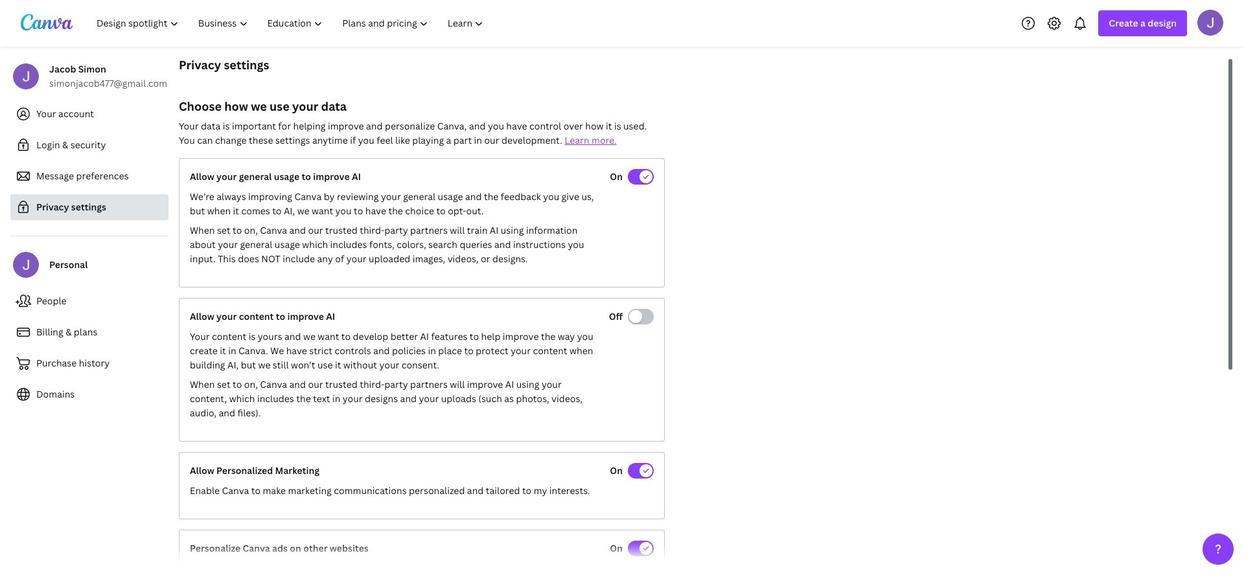 Task type: vqa. For each thing, say whether or not it's contained in the screenshot.
design
no



Task type: locate. For each thing, give the bounding box(es) containing it.
top level navigation element
[[88, 10, 495, 36]]

jacob simon image
[[1198, 9, 1224, 35]]



